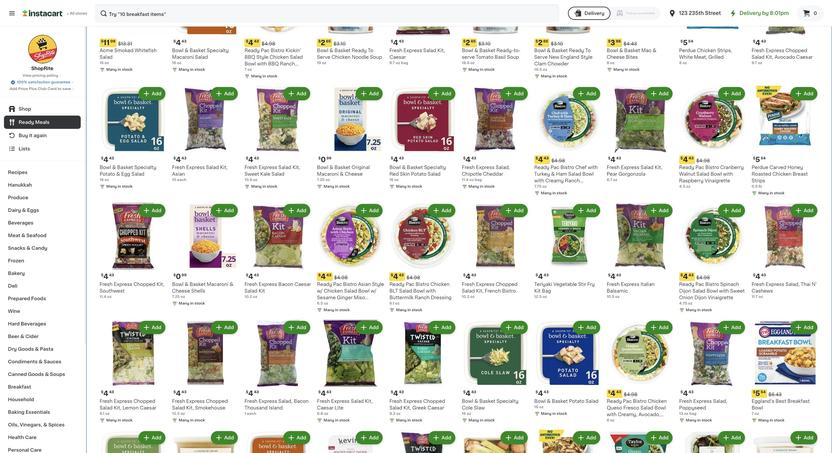 Task type: vqa. For each thing, say whether or not it's contained in the screenshot.
Teriyaki Vegetable Stir Fry Kit Bag 12.5 oz
yes



Task type: describe. For each thing, give the bounding box(es) containing it.
ready meals
[[19, 120, 50, 125]]

salad inside ready pac bistro asian style w/ chicken salad bowl w/ sesame ginger miso dressing
[[344, 289, 357, 293]]

ready inside bowl & basket ready to serve chicken noodle soup 19 oz
[[352, 48, 367, 53]]

island
[[269, 406, 283, 410]]

add button for ready pac bistro chicken blt salad bowl with buttermilk ranch dressing
[[429, 205, 455, 217]]

$11.09 original price: $13.31 element
[[100, 38, 167, 47]]

8 inside bowl & basket mac & cheese bites 8 oz
[[607, 61, 610, 65]]

salad inside "bowl & basket potato salad 16 oz"
[[586, 399, 599, 404]]

chef
[[576, 165, 587, 170]]

condiments & sauces
[[8, 360, 61, 364]]

chicken inside perdue chicken strips, white meat, grilled 8 oz
[[697, 48, 717, 53]]

stores
[[75, 12, 87, 15]]

0 vertical spatial dijon
[[680, 289, 692, 293]]

bowl inside bowl & basket mac & cheese bites 8 oz
[[607, 48, 618, 53]]

hard
[[8, 322, 20, 326]]

basket for bowl & basket specialty cole slaw
[[480, 399, 496, 404]]

$5.54 original price: $6.43 element
[[752, 390, 819, 398]]

save
[[62, 87, 71, 91]]

43 for fresh express chopped kit, southwest
[[109, 274, 114, 277]]

in for ready pac bistro chef with turkey & ham salad bowl with creamy ranch dressing
[[553, 191, 556, 195]]

bowl inside bowl & basket ready to serve new england style clam chowder 18.5 oz
[[535, 48, 546, 53]]

16 inside bowl & basket specialty cole slaw 16 oz
[[462, 412, 466, 416]]

$ 4 43 up turkey on the right of the page
[[536, 156, 549, 163]]

spinach
[[721, 282, 740, 287]]

salad inside the fresh express salad kit, caesar lite 9.8 oz
[[351, 399, 364, 404]]

sweet inside ready pac bistro spinach dijon salad bowl with sweet onion dijon vinaigrette 4.75 oz
[[731, 289, 745, 293]]

oz inside fresh express italian balsamic 10.5 oz
[[616, 295, 620, 299]]

pasta
[[40, 347, 53, 352]]

hanukkah link
[[4, 179, 81, 191]]

potato inside bowl & basket specialty red skin potato salad 16 oz
[[411, 172, 427, 176]]

with inside ready pac bistro chicken queso fresco salad bowl with creamy, avocado, dressing
[[607, 412, 617, 417]]

43 for fresh express salad kit, caesar lite
[[327, 391, 332, 394]]

65 for bowl & basket ready to serve new england style clam chowder
[[544, 39, 549, 43]]

bowl & basket specialty red skin potato salad 16 oz
[[390, 165, 446, 182]]

1 w/ from the left
[[317, 289, 323, 293]]

cider
[[25, 334, 39, 339]]

43 up 'sesame'
[[327, 274, 332, 277]]

many for bowl & basket specialty potato & egg salad
[[106, 185, 117, 188]]

43 for fresh express chopped salad kit, smokehouse
[[182, 391, 187, 394]]

4 up 7 oz
[[248, 39, 253, 46]]

oz inside bowl & basket specialty cole slaw 16 oz
[[467, 412, 471, 416]]

view pricing policy
[[23, 74, 58, 77]]

4 up turkey on the right of the page
[[538, 156, 543, 163]]

many in stock for eggland's best breakfast bowl
[[759, 419, 785, 422]]

43 up turkey on the right of the page
[[544, 157, 549, 160]]

stock for fresh express chopped salad kit, lemon caesar
[[122, 419, 133, 422]]

kit, inside fresh express salad kit, sweet kale salad 10.9 oz
[[293, 165, 300, 170]]

stock for fresh express salad kit, caesar lite
[[340, 419, 350, 422]]

strips
[[752, 178, 766, 183]]

express for fresh express salad kit, caesar 9.7 oz bag
[[404, 48, 422, 53]]

16 inside bowl & basket specialty potato & egg salad 16 oz
[[100, 178, 104, 182]]

oz inside perdue chicken strips, white meat, grilled 8 oz
[[683, 61, 687, 65]]

add button for fresh express salad, poppyseed
[[719, 322, 745, 334]]

many for bowl & basket specialty red skin potato salad
[[396, 185, 407, 188]]

foods
[[31, 296, 46, 301]]

kit, inside the fresh express salad kit, caesar lite 9.8 oz
[[365, 399, 373, 404]]

bowl inside bowl & basket specialty red skin potato salad 16 oz
[[390, 165, 401, 170]]

bowl inside "ready pac bistro chef with turkey & ham salad bowl with creamy ranch dressing"
[[583, 172, 594, 176]]

grilled
[[709, 55, 724, 59]]

macaroni inside bowl & basket macaroni & cheese shells 7.25 oz
[[207, 282, 229, 287]]

health care link
[[4, 431, 81, 444]]

09
[[110, 39, 115, 43]]

meat,
[[694, 55, 708, 59]]

& inside bowl & basket specialty red skin potato salad 16 oz
[[402, 165, 406, 170]]

1 vertical spatial dijon
[[695, 295, 707, 300]]

4 for fresh express salad, chipotle cheddar
[[466, 156, 471, 163]]

& inside "ready pac bistro chef with turkey & ham salad bowl with creamy ranch dressing"
[[551, 172, 555, 176]]

2 vertical spatial 54
[[761, 391, 766, 394]]

123 235th street
[[679, 11, 721, 16]]

add for perdue carved honey roasted chicken breast strips
[[804, 91, 814, 96]]

ready pac bistro spinach dijon salad bowl with sweet onion dijon vinaigrette 4.75 oz
[[680, 282, 745, 305]]

ready pac bistro chicken queso fresco salad bowl with creamy, avocado, dressing
[[607, 399, 667, 424]]

dry goods & pasta
[[8, 347, 53, 352]]

in for bowl & basket original macaroni & cheese
[[335, 185, 339, 188]]

salad inside fresh express salad kit, asian 10 each
[[206, 165, 219, 170]]

6 oz
[[607, 419, 615, 422]]

buy it again
[[19, 133, 47, 138]]

$ 4 43 for fresh express salad, chipotle cheddar
[[463, 156, 477, 163]]

raspberry
[[680, 178, 704, 183]]

43 for bowl & basket specialty macaroni salad
[[182, 39, 187, 43]]

in for bowl & basket specialty macaroni salad
[[190, 68, 194, 71]]

43 for fresh express salad, thai n' cashews
[[761, 274, 767, 277]]

salad inside ready pac bistro kickin' bbq style chicken salad bowl with bbq ranch dressing
[[290, 55, 303, 59]]

recipes link
[[4, 166, 81, 179]]

add for fresh express italian balsamic
[[659, 208, 669, 213]]

4 up onion
[[683, 273, 688, 280]]

4 for bowl & basket potato salad
[[538, 390, 543, 397]]

4 up blt
[[393, 273, 398, 280]]

8:01pm
[[770, 11, 789, 16]]

caesar inside fresh express chopped salad kit, avocado caesar 9.7 oz
[[797, 55, 813, 59]]

many in stock for bowl & basket specialty macaroni salad
[[179, 68, 205, 71]]

creamy
[[546, 178, 564, 183]]

0 button
[[797, 5, 825, 21]]

43 for fresh express salad kit, caesar
[[399, 39, 404, 43]]

buy
[[19, 133, 28, 138]]

many in stock for fresh express salad, chipotle cheddar
[[469, 185, 495, 188]]

chipotle
[[462, 172, 482, 176]]

fresh express chopped salad kit, lemon caesar 9.1 oz
[[100, 399, 156, 416]]

7 inside eggland's best breakfast bowl 7 oz
[[752, 412, 754, 416]]

kit inside teriyaki vegetable stir fry kit bag 12.5 oz
[[535, 289, 541, 293]]

dressing inside ready pac bistro kickin' bbq style chicken salad bowl with bbq ranch dressing
[[245, 68, 265, 73]]

$ inside $ 3 98
[[608, 39, 611, 43]]

in for bowl & basket macaroni & cheese shells
[[190, 302, 194, 305]]

$ 4 43 up onion
[[681, 273, 694, 280]]

& inside "link"
[[45, 372, 49, 377]]

view pricing policy link
[[23, 73, 62, 78]]

in for eggland's best breakfast bowl
[[770, 419, 774, 422]]

dairy
[[8, 208, 21, 213]]

9.7 inside fresh express chopped salad kit, avocado caesar 9.7 oz
[[752, 61, 758, 65]]

mac
[[642, 48, 652, 53]]

add button for fresh express chopped salad kit, lemon caesar
[[139, 322, 165, 334]]

thai
[[801, 282, 811, 287]]

salad inside fresh express salad kit, caesar 9.7 oz bag
[[424, 48, 436, 53]]

$ 4 43 for fresh express chopped salad kit, lemon caesar
[[101, 390, 114, 397]]

oz inside bowl & basket original macaroni & cheese 7.25 oz
[[326, 178, 330, 182]]

lists
[[19, 147, 30, 151]]

fresh express salad kit, caesar lite 9.8 oz
[[317, 399, 373, 416]]

candy
[[32, 246, 47, 251]]

$ 4 43 for bowl & basket specialty macaroni salad
[[174, 39, 187, 46]]

8 inside perdue chicken strips, white meat, grilled 8 oz
[[680, 61, 682, 65]]

100% satisfaction guarantee
[[17, 80, 70, 84]]

serve for 19
[[317, 55, 331, 59]]

service type group
[[568, 7, 661, 20]]

oz inside bowl & basket ready to serve chicken noodle soup 19 oz
[[322, 61, 327, 65]]

hard beverages link
[[4, 318, 81, 330]]

sesame
[[317, 295, 336, 300]]

express for fresh express chopped salad kit, greek caesar 9.3 oz
[[404, 399, 422, 404]]

$13.31
[[118, 41, 132, 46]]

stock for fresh express chopped salad kit, smokehouse
[[195, 419, 205, 422]]

bag
[[542, 289, 551, 293]]

bowl inside bowl & basket original macaroni & cheese 7.25 oz
[[317, 165, 329, 170]]

$ 5 54 inside $5.54 original price: $6.43 element
[[753, 390, 766, 397]]

many for perdue carved honey roasted chicken breast strips
[[759, 191, 769, 195]]

12.5
[[535, 295, 542, 299]]

add for fresh express chopped kit, southwest
[[152, 208, 162, 213]]

fresh express salad, poppyseed 13 oz bag
[[680, 399, 728, 416]]

oz inside bowl & basket ready to serve new england style clam chowder 18.5 oz
[[543, 68, 548, 71]]

kit, inside fresh express chopped salad kit, avocado caesar 9.7 oz
[[766, 55, 774, 59]]

style inside bowl & basket ready to serve new england style clam chowder 18.5 oz
[[581, 55, 593, 59]]

ready for with
[[535, 165, 550, 170]]

$4.98 for ready pac bistro asian style w/ chicken salad bowl w/ sesame ginger miso dressing
[[334, 276, 348, 280]]

in for fresh express salad kit, caesar lite
[[335, 419, 339, 422]]

18.6
[[462, 61, 470, 65]]

chopped for french
[[496, 282, 518, 287]]

$6.43
[[769, 393, 782, 397]]

fresh express salad kit, caesar 9.7 oz bag
[[390, 48, 445, 65]]

basil
[[495, 55, 506, 59]]

fresh for fresh express salad, thai n' cashews 11.7 oz
[[752, 282, 765, 287]]

bowl & basket ready-to- serve tomato basil soup 18.6 oz
[[462, 48, 521, 65]]

10.5 inside fresh express italian balsamic 10.5 oz
[[607, 295, 615, 299]]

poppyseed
[[680, 406, 706, 410]]

$ 5 54 for perdue chicken strips, white meat, grilled
[[681, 39, 694, 46]]

salad inside ready pac bistro cranberry walnut salad bowl with raspberry vinaigrette 4.5 oz
[[697, 172, 710, 176]]

baking
[[8, 410, 24, 415]]

add for fresh express salad kit, caesar lite
[[369, 325, 379, 330]]

43 up onion
[[689, 274, 694, 277]]

$4.43 original price: $4.98 element for ready pac bistro chicken queso fresco salad bowl with creamy, avocado, dressing
[[607, 390, 674, 398]]

$3.10 for bowl & basket ready to serve new england style clam chowder
[[551, 41, 563, 46]]

stock for fresh express salad, chipotle cheddar
[[484, 185, 495, 188]]

bowl inside bowl & basket specialty potato & egg salad 16 oz
[[100, 165, 111, 170]]

salad inside acme smoked whitefish salad 16 oz
[[100, 55, 113, 59]]

0 vertical spatial 7
[[245, 68, 247, 71]]

& inside bowl & basket ready to serve chicken noodle soup 19 oz
[[330, 48, 333, 53]]

stock for bowl & basket potato salad
[[557, 412, 567, 416]]

delivery by 8:01pm link
[[729, 9, 789, 17]]

many in stock for fresh express salad kit, sweet kale salad
[[251, 185, 278, 188]]

style inside ready pac bistro kickin' bbq style chicken salad bowl with bbq ranch dressing
[[257, 55, 269, 59]]

9.1
[[100, 412, 105, 416]]

$ 4 43 for fresh express salad, poppyseed
[[681, 390, 694, 397]]

satisfaction
[[28, 80, 50, 84]]

kit, inside "fresh express chopped salad kit, lemon caesar 9.1 oz"
[[114, 406, 121, 410]]

0 vertical spatial beverages
[[8, 221, 33, 225]]

add for fresh express salad, bacon thousand island
[[297, 325, 307, 330]]

bowl inside "bowl & basket potato salad 16 oz"
[[535, 399, 546, 404]]

with inside ready pac bistro spinach dijon salad bowl with sweet onion dijon vinaigrette 4.75 oz
[[720, 289, 729, 293]]

add for fresh express salad, chipotle cheddar
[[514, 91, 524, 96]]

bowl inside ready pac bistro asian style w/ chicken salad bowl w/ sesame ginger miso dressing
[[358, 289, 370, 293]]

add for ready pac bistro chicken queso fresco salad bowl with creamy, avocado, dressing
[[659, 325, 669, 330]]

stock for ready pac bistro kickin' bbq style chicken salad bowl with bbq ranch dressing
[[267, 74, 278, 78]]

$3.98 original price: $4.43 element
[[607, 38, 674, 47]]

chicken inside "perdue carved honey roasted chicken breast strips 0.5 lb"
[[773, 172, 792, 176]]

fresh express chopped salad kit, smokehouse 10.5 oz
[[172, 399, 228, 416]]

4 up queso at the right bottom
[[611, 390, 616, 397]]

2 for bowl & basket ready to serve chicken noodle soup
[[321, 39, 325, 46]]

oz inside "bowl & basket potato salad 16 oz"
[[540, 406, 544, 409]]

bowl & basket specialty cole slaw 16 oz
[[462, 399, 519, 416]]

43 up ready pac bistro kickin' bbq style chicken salad bowl with bbq ranch dressing
[[254, 39, 259, 43]]

kickin'
[[286, 48, 301, 53]]

5 for perdue carved honey roasted chicken breast strips
[[756, 156, 760, 163]]

salad inside ready pac bistro spinach dijon salad bowl with sweet onion dijon vinaigrette 4.75 oz
[[693, 289, 706, 293]]

$ 4 43 up queso at the right bottom
[[608, 390, 622, 397]]

whitefish
[[135, 48, 157, 53]]

bowl inside ready pac bistro kickin' bbq style chicken salad bowl with bbq ranch dressing
[[245, 61, 256, 66]]

view
[[23, 74, 32, 77]]

caesar inside fresh express salad kit, caesar 9.7 oz bag
[[390, 55, 406, 59]]

stock for bowl & basket specialty potato & egg salad
[[122, 185, 133, 188]]

add button for fresh express salad kit, asian
[[212, 88, 237, 100]]

oz inside bowl & basket mac & cheese bites 8 oz
[[610, 61, 615, 65]]

in for ready pac bistro asian style w/ chicken salad bowl w/ sesame ginger miso dressing
[[335, 308, 339, 312]]

oz inside acme smoked whitefish salad 16 oz
[[105, 61, 109, 65]]

strips,
[[718, 48, 733, 53]]

condiments
[[8, 360, 38, 364]]

$ 4 43 up 7 oz
[[246, 39, 259, 46]]

many in stock for bowl & basket specialty cole slaw
[[469, 419, 495, 422]]

$ 4 43 for fresh express salad kit, sweet kale salad
[[246, 156, 259, 163]]

$ 4 43 for fresh express salad, bacon thousand island
[[246, 390, 259, 397]]

bowl inside bowl & basket macaroni & cheese shells 7.25 oz
[[172, 282, 184, 287]]

prepared foods
[[8, 296, 46, 301]]

add button for ready pac bistro spinach dijon salad bowl with sweet onion dijon vinaigrette
[[719, 205, 745, 217]]

oz inside fresh express salad kit, pear gorgonzola 6.7 oz
[[613, 178, 618, 182]]

personal care
[[8, 448, 42, 453]]

oz inside ready pac bistro spinach dijon salad bowl with sweet onion dijon vinaigrette 4.75 oz
[[688, 302, 693, 305]]

bag for cheddar
[[475, 178, 482, 182]]

43 up queso at the right bottom
[[617, 391, 622, 394]]

asian inside ready pac bistro asian style w/ chicken salad bowl w/ sesame ginger miso dressing
[[358, 282, 371, 287]]

4 for fresh express salad kit, sweet kale salad
[[248, 156, 253, 163]]

oz inside fresh express bacon caesar salad kit 10.2 oz
[[253, 295, 257, 299]]

with inside ready pac bistro cranberry walnut salad bowl with raspberry vinaigrette 4.5 oz
[[724, 172, 733, 176]]

stock for acme smoked whitefish salad
[[122, 68, 133, 71]]

16 inside "bowl & basket potato salad 16 oz"
[[535, 406, 539, 409]]

basket for bowl & basket ready to serve new england style clam chowder
[[552, 48, 568, 53]]

household
[[8, 397, 34, 402]]

oils,
[[8, 423, 19, 427]]

each inside fresh express salad, bacon thousand island 1 each
[[247, 412, 256, 416]]

4 for bowl & basket specialty macaroni salad
[[176, 39, 181, 46]]

street
[[705, 11, 721, 16]]

oz inside fresh express salad kit, sweet kale salad 10.9 oz
[[253, 178, 258, 182]]

oz inside fresh express chopped salad kit, smokehouse 10.5 oz
[[181, 412, 185, 416]]

many for acme smoked whitefish salad
[[106, 68, 117, 71]]

balsamic
[[607, 289, 628, 293]]

4 up walnut
[[683, 156, 688, 163]]

recipes
[[8, 170, 28, 175]]

4.5
[[680, 185, 686, 188]]

chicken inside ready pac bistro chicken blt salad bowl with buttermilk ranch dressing 6.1 oz
[[431, 282, 450, 287]]

ready pac bistro chef with turkey & ham salad bowl with creamy ranch dressing
[[535, 165, 598, 190]]

in for fresh express salad, poppyseed
[[698, 419, 701, 422]]

many for bowl & basket original macaroni & cheese
[[324, 185, 334, 188]]

beer
[[8, 334, 19, 339]]

produce link
[[4, 191, 81, 204]]

vinegars,
[[20, 423, 42, 427]]

fresh express bacon caesar salad kit 10.2 oz
[[245, 282, 311, 299]]

bistro for blt
[[416, 282, 430, 287]]

salad inside ready pac bistro chicken queso fresco salad bowl with creamy, avocado, dressing
[[641, 406, 654, 410]]

2 vertical spatial 5
[[756, 390, 760, 397]]

fresh express italian balsamic 10.5 oz
[[607, 282, 655, 299]]

in for ready pac bistro spinach dijon salad bowl with sweet onion dijon vinaigrette
[[698, 308, 701, 312]]

health
[[8, 435, 24, 440]]

many in stock for ready pac bistro spinach dijon salad bowl with sweet onion dijon vinaigrette
[[686, 308, 712, 312]]

43 for fresh express chopped salad kit, avocado caesar
[[761, 39, 767, 43]]

$ 4 43 for fresh express chopped salad kit, greek caesar
[[391, 390, 404, 397]]

1 vertical spatial beverages
[[21, 322, 46, 326]]

basket for bowl & basket specialty potato & egg salad
[[117, 165, 133, 170]]

in for bowl & basket specialty cole slaw
[[480, 419, 484, 422]]

2 for bowl & basket ready-to- serve tomato basil soup
[[466, 39, 470, 46]]

delivery button
[[568, 7, 611, 20]]

ready for avocado,
[[607, 399, 622, 404]]

oz inside ready pac bistro chicken blt salad bowl with buttermilk ranch dressing 6.1 oz
[[395, 302, 400, 305]]

cheese for bowl & basket macaroni & cheese shells
[[172, 289, 190, 293]]

kit, inside fresh express salad kit, asian 10 each
[[220, 165, 228, 170]]

shells
[[191, 289, 205, 293]]

frozen
[[8, 259, 24, 263]]

express for fresh express salad, chipotle cheddar 11.4 oz bag
[[476, 165, 495, 170]]

creamy,
[[618, 412, 638, 417]]

16 inside acme smoked whitefish salad 16 oz
[[100, 61, 104, 65]]

avocado
[[775, 55, 795, 59]]

7 oz
[[245, 68, 252, 71]]

$ 3 98
[[608, 39, 621, 46]]

oz inside "fresh express salad, thai n' cashews 11.7 oz"
[[759, 295, 763, 299]]

stock for ready pac bistro chef with turkey & ham salad bowl with creamy ranch dressing
[[557, 191, 567, 195]]

10.2 inside 'fresh express chopped salad kit, french bistro 10.2 oz'
[[462, 295, 470, 299]]

add for ready pac bistro asian style w/ chicken salad bowl w/ sesame ginger miso dressing
[[369, 208, 379, 213]]

1
[[245, 412, 246, 416]]

$ 4 43 up blt
[[391, 273, 404, 280]]

kit, inside fresh express chopped salad kit, greek caesar 9.3 oz
[[404, 406, 411, 410]]

43 up buttermilk
[[399, 274, 404, 277]]

oz inside eggland's best breakfast bowl 7 oz
[[755, 412, 759, 416]]

add price plus club card to save
[[10, 87, 71, 91]]

pac for dijon
[[696, 282, 705, 287]]

$ 4 43 for bowl & basket specialty cole slaw
[[463, 390, 477, 397]]

red
[[390, 172, 399, 176]]

many in stock for perdue carved honey roasted chicken breast strips
[[759, 191, 785, 195]]

stock for ready pac bistro chicken blt salad bowl with buttermilk ranch dressing
[[412, 308, 423, 312]]

235th
[[689, 11, 704, 16]]



Task type: locate. For each thing, give the bounding box(es) containing it.
many for ready pac bistro spinach dijon salad bowl with sweet onion dijon vinaigrette
[[686, 308, 697, 312]]

65 up clam on the right of page
[[544, 39, 549, 43]]

2 horizontal spatial 2
[[538, 39, 543, 46]]

express inside fresh express italian balsamic 10.5 oz
[[621, 282, 640, 287]]

add button for fresh express chopped salad kit, smokehouse
[[212, 322, 237, 334]]

frozen link
[[4, 255, 81, 267]]

oz inside bowl & basket macaroni & cheese shells 7.25 oz
[[181, 295, 185, 299]]

many down the fresh express salad kit, caesar lite 9.8 oz
[[324, 419, 334, 422]]

1 9.7 from the left
[[390, 61, 395, 65]]

ready up onion
[[680, 282, 695, 287]]

3 2 from the left
[[538, 39, 543, 46]]

policy
[[47, 74, 58, 77]]

1 horizontal spatial ranch
[[415, 295, 430, 300]]

express inside "fresh express salad, thai n' cashews 11.7 oz"
[[766, 282, 785, 287]]

oz inside bowl & basket ready-to- serve tomato basil soup 18.6 oz
[[471, 61, 475, 65]]

2 kit from the left
[[259, 289, 265, 293]]

basket inside bowl & basket original macaroni & cheese 7.25 oz
[[335, 165, 351, 170]]

many in stock down "fresh express chopped salad kit, lemon caesar 9.1 oz"
[[106, 419, 133, 422]]

express inside fresh express salad kit, sweet kale salad 10.9 oz
[[259, 165, 277, 170]]

clam
[[535, 61, 547, 66]]

add button for fresh express chopped salad kit, french bistro
[[502, 205, 527, 217]]

1 kit from the left
[[535, 289, 541, 293]]

salad inside fresh express salad kit, pear gorgonzola 6.7 oz
[[641, 165, 654, 170]]

salad inside bowl & basket specialty macaroni salad 16 oz
[[195, 55, 208, 59]]

0 horizontal spatial 10.5
[[172, 412, 180, 416]]

$2.65 original price: $3.10 element
[[317, 38, 384, 47], [462, 38, 529, 47], [535, 38, 602, 47]]

1 horizontal spatial 7.25
[[317, 178, 325, 182]]

fresh inside "fresh express chopped salad kit, lemon caesar 9.1 oz"
[[100, 399, 113, 404]]

4 for fresh express salad kit, caesar lite
[[321, 390, 326, 397]]

1 vertical spatial $ 0 99
[[174, 273, 187, 280]]

0 horizontal spatial soup
[[370, 55, 382, 59]]

bistro inside ready pac bistro chicken queso fresco salad bowl with creamy, avocado, dressing
[[633, 399, 647, 404]]

0 horizontal spatial 7
[[245, 68, 247, 71]]

bistro for queso
[[633, 399, 647, 404]]

$ 4 43 up cole
[[463, 390, 477, 397]]

43 for fresh express salad kit, sweet kale salad
[[254, 157, 259, 160]]

1 serve from the left
[[317, 55, 331, 59]]

0 horizontal spatial potato
[[100, 172, 115, 176]]

pac for with
[[551, 165, 560, 170]]

to for style
[[586, 48, 591, 53]]

$ 4 43 up chipotle
[[463, 156, 477, 163]]

chicken inside bowl & basket ready to serve chicken noodle soup 19 oz
[[332, 55, 351, 59]]

$ 4 43 up 9.3
[[391, 390, 404, 397]]

express inside fresh express chopped salad kit, avocado caesar 9.7 oz
[[766, 48, 785, 53]]

bistro
[[271, 48, 285, 53], [561, 165, 575, 170], [706, 165, 720, 170], [343, 282, 357, 287], [706, 282, 720, 287], [416, 282, 430, 287], [502, 289, 516, 293], [633, 399, 647, 404]]

fresh express chopped salad kit, greek caesar 9.3 oz
[[390, 399, 445, 416]]

salad, for chipotle
[[496, 165, 510, 170]]

$4.98 up the ham
[[552, 158, 565, 163]]

salad inside fresh express chopped salad kit, greek caesar 9.3 oz
[[390, 406, 403, 410]]

perdue inside perdue chicken strips, white meat, grilled 8 oz
[[680, 48, 696, 53]]

all stores
[[70, 12, 87, 15]]

1 horizontal spatial 7
[[752, 412, 754, 416]]

ready-
[[497, 48, 514, 53]]

soups
[[50, 372, 65, 377]]

beverages link
[[4, 217, 81, 229]]

43 for fresh express salad, poppyseed
[[689, 391, 694, 394]]

in down kale
[[263, 185, 266, 188]]

2 horizontal spatial ranch
[[565, 178, 580, 183]]

0 horizontal spatial $2.65 original price: $3.10 element
[[317, 38, 384, 47]]

basket for bowl & basket macaroni & cheese shells
[[190, 282, 206, 287]]

dressing inside ready pac bistro chicken blt salad bowl with buttermilk ranch dressing 6.1 oz
[[431, 295, 452, 300]]

0 vertical spatial $ 0 99
[[318, 156, 332, 163]]

ready inside bowl & basket ready to serve new england style clam chowder 18.5 oz
[[569, 48, 584, 53]]

soup right 'noodle'
[[370, 55, 382, 59]]

add button for fresh express salad kit, pear gorgonzola
[[647, 88, 672, 100]]

1 horizontal spatial 8
[[680, 61, 682, 65]]

fresh express salad, bacon thousand island 1 each
[[245, 399, 309, 416]]

8
[[680, 61, 682, 65], [607, 61, 610, 65]]

cheese inside bowl & basket original macaroni & cheese 7.25 oz
[[345, 172, 363, 176]]

chopped inside 'fresh express chopped salad kit, french bistro 10.2 oz'
[[496, 282, 518, 287]]

in down ready pac bistro kickin' bbq style chicken salad bowl with bbq ranch dressing
[[263, 74, 266, 78]]

many in stock for ready pac bistro kickin' bbq style chicken salad bowl with bbq ranch dressing
[[251, 74, 278, 78]]

8 down $ 3 98
[[607, 61, 610, 65]]

basket inside bowl & basket specialty cole slaw 16 oz
[[480, 399, 496, 404]]

stock for ready pac bistro spinach dijon salad bowl with sweet onion dijon vinaigrette
[[702, 308, 712, 312]]

0 horizontal spatial $ 2 65
[[318, 39, 331, 46]]

4 up cole
[[466, 390, 471, 397]]

chopped
[[786, 48, 808, 53], [134, 282, 155, 287], [496, 282, 518, 287], [134, 399, 155, 404], [206, 399, 228, 404], [424, 399, 445, 404]]

10.9
[[245, 178, 252, 182]]

shoprite logo image
[[28, 35, 57, 64]]

0 vertical spatial bag
[[401, 61, 408, 65]]

ready pac bistro asian style w/ chicken salad bowl w/ sesame ginger miso dressing
[[317, 282, 384, 307]]

$4.43 original price: $4.98 element for ready pac bistro kickin' bbq style chicken salad bowl with bbq ranch dressing
[[245, 38, 312, 47]]

perdue carved honey roasted chicken breast strips 0.5 lb
[[752, 165, 808, 188]]

kit,
[[438, 48, 445, 53], [766, 55, 774, 59], [220, 165, 228, 170], [293, 165, 300, 170], [655, 165, 663, 170], [157, 282, 164, 287], [476, 289, 484, 293], [365, 399, 373, 404], [114, 406, 121, 410], [186, 406, 194, 410], [404, 406, 411, 410]]

soup for to
[[370, 55, 382, 59]]

fresh for fresh express chopped salad kit, french bistro 10.2 oz
[[462, 282, 475, 287]]

43 for fresh express salad, chipotle cheddar
[[472, 157, 477, 160]]

0 vertical spatial breakfast
[[8, 385, 31, 390]]

$ 4 43 up bowl & basket specialty potato & egg salad 16 oz
[[101, 156, 114, 163]]

fresco
[[624, 406, 640, 410]]

1 $3.10 from the left
[[334, 41, 346, 46]]

eggs
[[27, 208, 39, 213]]

1 horizontal spatial macaroni
[[207, 282, 229, 287]]

4 up thousand
[[248, 390, 253, 397]]

ready up england
[[569, 48, 584, 53]]

ham
[[556, 172, 567, 176]]

0 vertical spatial asian
[[172, 172, 185, 176]]

$2.65 original price: $3.10 element up england
[[535, 38, 602, 47]]

guarantee
[[51, 80, 70, 84]]

add button for ready pac bistro asian style w/ chicken salad bowl w/ sesame ginger miso dressing
[[357, 205, 382, 217]]

in down "bowl & basket potato salad 16 oz"
[[553, 412, 556, 416]]

fresh inside 'fresh express chopped salad kit, french bistro 10.2 oz'
[[462, 282, 475, 287]]

in down lite at the bottom left
[[335, 419, 339, 422]]

1 vertical spatial care
[[30, 448, 42, 453]]

lite
[[335, 406, 344, 410]]

bakery
[[8, 271, 25, 276]]

express inside "fresh express chopped salad kit, lemon caesar 9.1 oz"
[[114, 399, 132, 404]]

vinaigrette inside ready pac bistro cranberry walnut salad bowl with raspberry vinaigrette 4.5 oz
[[705, 178, 731, 183]]

many in stock down shells
[[179, 302, 205, 305]]

egg
[[121, 172, 130, 176]]

many in stock down 'bites'
[[614, 68, 640, 71]]

lemon
[[123, 406, 139, 410]]

2 horizontal spatial 65
[[544, 39, 549, 43]]

0 vertical spatial bacon
[[279, 282, 293, 287]]

express inside fresh express bacon caesar salad kit 10.2 oz
[[259, 282, 277, 287]]

many in stock down fresh express chopped salad kit, greek caesar 9.3 oz
[[396, 419, 423, 422]]

beer & cider link
[[4, 330, 81, 343]]

1 vertical spatial 10.5
[[172, 412, 180, 416]]

$ 5 54 up white
[[681, 39, 694, 46]]

4 up 'sesame'
[[321, 273, 326, 280]]

many down bowl & basket specialty potato & egg salad 16 oz
[[106, 185, 117, 188]]

oz inside fresh express chopped salad kit, greek caesar 9.3 oz
[[396, 412, 401, 416]]

oz inside bowl & basket specialty potato & egg salad 16 oz
[[105, 178, 109, 182]]

0 vertical spatial ranch
[[280, 61, 295, 66]]

$ 2 65 for bowl & basket ready to serve chicken noodle soup
[[318, 39, 331, 46]]

basket inside bowl & basket specialty red skin potato salad 16 oz
[[407, 165, 423, 170]]

fresh express chopped salad kit, french bistro 10.2 oz
[[462, 282, 518, 299]]

$4.43 original price: $4.98 element up ready pac bistro chicken blt salad bowl with buttermilk ranch dressing 6.1 oz
[[390, 273, 457, 281]]

fresh inside fresh express salad, poppyseed 13 oz bag
[[680, 399, 693, 404]]

many in stock for fresh express salad kit, caesar lite
[[324, 419, 350, 422]]

salad, inside fresh express salad, bacon thousand island 1 each
[[279, 399, 293, 404]]

add for bowl & basket specialty cole slaw
[[514, 325, 524, 330]]

1 horizontal spatial serve
[[535, 55, 548, 59]]

3 65 from the left
[[544, 39, 549, 43]]

in down ginger
[[335, 308, 339, 312]]

1 horizontal spatial dijon
[[695, 295, 707, 300]]

43 up walnut
[[689, 157, 694, 160]]

beverages down dairy & eggs
[[8, 221, 33, 225]]

add button for bowl & basket macaroni & cheese shells
[[212, 205, 237, 217]]

bowl inside bowl & basket specialty macaroni salad 16 oz
[[172, 48, 184, 53]]

0 horizontal spatial breakfast
[[8, 385, 31, 390]]

express for fresh express bacon caesar salad kit 10.2 oz
[[259, 282, 277, 287]]

16 inside bowl & basket specialty macaroni salad 16 oz
[[172, 61, 176, 65]]

snacks & candy link
[[4, 242, 81, 255]]

roasted
[[752, 172, 772, 176]]

vinaigrette inside ready pac bistro spinach dijon salad bowl with sweet onion dijon vinaigrette 4.75 oz
[[708, 295, 734, 300]]

kit, inside fresh express chopped salad kit, smokehouse 10.5 oz
[[186, 406, 194, 410]]

salad inside fresh express chopped salad kit, avocado caesar 9.7 oz
[[752, 55, 765, 59]]

$4.43 original price: $4.98 element
[[245, 38, 312, 47], [535, 156, 602, 164], [680, 156, 747, 164], [317, 273, 384, 281], [680, 273, 747, 281], [390, 273, 457, 281], [607, 390, 674, 398]]

ready for 4.5
[[680, 165, 695, 170]]

express for fresh express salad, bacon thousand island 1 each
[[259, 399, 277, 404]]

pac left the spinach
[[696, 282, 705, 287]]

many for ready pac bistro chicken blt salad bowl with buttermilk ranch dressing
[[396, 308, 407, 312]]

breakfast down $5.54 original price: $6.43 element
[[788, 399, 810, 404]]

soup
[[370, 55, 382, 59], [507, 55, 519, 59]]

5 for perdue chicken strips, white meat, grilled
[[683, 39, 688, 46]]

breast
[[793, 172, 808, 176]]

0 vertical spatial 7.25
[[317, 178, 325, 182]]

salad, for thai
[[786, 282, 800, 287]]

& inside "bowl & basket potato salad 16 oz"
[[547, 399, 551, 404]]

1 horizontal spatial bag
[[475, 178, 482, 182]]

1 10.2 from the left
[[462, 295, 470, 299]]

& inside bowl & basket specialty macaroni salad 16 oz
[[185, 48, 189, 53]]

2 $2.65 original price: $3.10 element from the left
[[462, 38, 529, 47]]

carved
[[770, 165, 787, 170]]

kit, inside fresh express chopped kit, southwest 11.4 oz
[[157, 282, 164, 287]]

2 horizontal spatial potato
[[569, 399, 585, 404]]

salad, inside fresh express salad, poppyseed 13 oz bag
[[713, 399, 728, 404]]

stock down bowl & basket ready-to- serve tomato basil soup 18.6 oz
[[484, 68, 495, 71]]

1 horizontal spatial 2
[[466, 39, 470, 46]]

2 $3.10 from the left
[[479, 41, 491, 46]]

$3.10
[[334, 41, 346, 46], [479, 41, 491, 46], [551, 41, 563, 46]]

caesar inside fresh express chopped salad kit, greek caesar 9.3 oz
[[428, 406, 444, 410]]

kit, inside fresh express salad kit, caesar 9.7 oz bag
[[438, 48, 445, 53]]

2 horizontal spatial cheese
[[607, 55, 625, 59]]

1 horizontal spatial bacon
[[294, 399, 309, 404]]

$ inside $ 11 09
[[101, 39, 103, 43]]

54 up roasted
[[761, 157, 766, 160]]

oz inside bowl & basket specialty macaroni salad 16 oz
[[177, 61, 181, 65]]

caesar inside the fresh express salad kit, caesar lite 9.8 oz
[[317, 406, 334, 410]]

potato
[[100, 172, 115, 176], [411, 172, 427, 176], [569, 399, 585, 404]]

1 vertical spatial bag
[[475, 178, 482, 182]]

1 vertical spatial perdue
[[752, 165, 769, 170]]

fresh express salad kit, pear gorgonzola 6.7 oz
[[607, 165, 663, 182]]

many down 7 oz
[[251, 74, 262, 78]]

bacon inside fresh express salad, bacon thousand island 1 each
[[294, 399, 309, 404]]

bowl inside bowl & basket specialty cole slaw 16 oz
[[462, 399, 474, 404]]

1 horizontal spatial style
[[372, 282, 384, 287]]

1 horizontal spatial potato
[[411, 172, 427, 176]]

to inside bowl & basket ready to serve new england style clam chowder 18.5 oz
[[586, 48, 591, 53]]

3 $3.10 from the left
[[551, 41, 563, 46]]

0 horizontal spatial 11.4
[[100, 295, 106, 299]]

1 $2.65 original price: $3.10 element from the left
[[317, 38, 384, 47]]

43 up southwest
[[109, 274, 114, 277]]

snacks
[[8, 246, 25, 251]]

2 serve from the left
[[535, 55, 548, 59]]

stock down egg
[[122, 185, 133, 188]]

0 vertical spatial 11.4
[[462, 178, 469, 182]]

0 horizontal spatial perdue
[[680, 48, 696, 53]]

$4.43 original price: $4.98 element up chef
[[535, 156, 602, 164]]

11.4 inside fresh express chopped kit, southwest 11.4 oz
[[100, 295, 106, 299]]

specialty inside bowl & basket specialty macaroni salad 16 oz
[[207, 48, 229, 53]]

$4.98 for ready pac bistro chicken queso fresco salad bowl with creamy, avocado, dressing
[[624, 393, 638, 397]]

11.4
[[462, 178, 469, 182], [100, 295, 106, 299]]

3 $ 2 65 from the left
[[536, 39, 549, 46]]

$ 4 43 up 10
[[174, 156, 187, 163]]

1 vertical spatial ranch
[[565, 178, 580, 183]]

in down bowl & basket specialty macaroni salad 16 oz
[[190, 68, 194, 71]]

1 8 from the left
[[680, 61, 682, 65]]

instacart logo image
[[23, 9, 62, 17]]

& inside bowl & basket ready-to- serve tomato basil soup 18.6 oz
[[475, 48, 478, 53]]

0 vertical spatial vinaigrette
[[705, 178, 731, 183]]

add button for bowl & basket specialty potato & egg salad
[[139, 88, 165, 100]]

ranch
[[280, 61, 295, 66], [565, 178, 580, 183], [415, 295, 430, 300]]

pac inside ready pac bistro spinach dijon salad bowl with sweet onion dijon vinaigrette 4.75 oz
[[696, 282, 705, 287]]

add for ready pac bistro spinach dijon salad bowl with sweet onion dijon vinaigrette
[[732, 208, 741, 213]]

1 $ 2 65 from the left
[[318, 39, 331, 46]]

0 horizontal spatial cheese
[[172, 289, 190, 293]]

add for fresh express salad kit, sweet kale salad
[[297, 91, 307, 96]]

many in stock down bowl & basket original macaroni & cheese 7.25 oz
[[324, 185, 350, 188]]

stock down bowl & basket specialty macaroni salad 16 oz
[[195, 68, 205, 71]]

bowl inside bowl & basket ready to serve chicken noodle soup 19 oz
[[317, 48, 329, 53]]

0 horizontal spatial delivery
[[585, 11, 605, 16]]

canned goods & soups
[[8, 372, 65, 377]]

2 soup from the left
[[507, 55, 519, 59]]

salad inside "ready pac bistro chef with turkey & ham salad bowl with creamy ranch dressing"
[[569, 172, 581, 176]]

$ 4 43 up red
[[391, 156, 404, 163]]

43 up 'fresh express chopped salad kit, french bistro 10.2 oz'
[[472, 274, 477, 277]]

1 horizontal spatial $3.10
[[479, 41, 491, 46]]

1 horizontal spatial $ 0 99
[[318, 156, 332, 163]]

fresh inside fresh express salad kit, caesar 9.7 oz bag
[[390, 48, 403, 53]]

pac inside ready pac bistro chicken blt salad bowl with buttermilk ranch dressing 6.1 oz
[[406, 282, 415, 287]]

fresh for fresh express salad, bacon thousand island 1 each
[[245, 399, 258, 404]]

with
[[257, 61, 267, 66], [588, 165, 598, 170], [724, 172, 733, 176], [535, 178, 544, 183], [720, 289, 729, 293], [426, 289, 436, 293], [607, 412, 617, 417]]

express for fresh express italian balsamic 10.5 oz
[[621, 282, 640, 287]]

stock for ready pac bistro asian style w/ chicken salad bowl w/ sesame ginger miso dressing
[[340, 308, 350, 312]]

queso
[[607, 406, 623, 410]]

stock down lemon on the bottom of page
[[122, 419, 133, 422]]

dressing inside ready pac bistro asian style w/ chicken salad bowl w/ sesame ginger miso dressing
[[317, 302, 338, 307]]

w/ left blt
[[371, 289, 377, 293]]

prepared foods link
[[4, 292, 81, 305]]

0 horizontal spatial bacon
[[279, 282, 293, 287]]

0 vertical spatial perdue
[[680, 48, 696, 53]]

stock for bowl & basket mac & cheese bites
[[629, 68, 640, 71]]

4 up cashews
[[756, 273, 761, 280]]

1 horizontal spatial 10.5
[[607, 295, 615, 299]]

$ 4 43 for fresh express bacon caesar salad kit
[[246, 273, 259, 280]]

2 vertical spatial ranch
[[415, 295, 430, 300]]

kit, inside 'fresh express chopped salad kit, french bistro 10.2 oz'
[[476, 289, 484, 293]]

fresh for fresh express salad, chipotle cheddar 11.4 oz bag
[[462, 165, 475, 170]]

stock down fresh express salad, poppyseed 13 oz bag on the right bottom of page
[[702, 419, 712, 422]]

2 w/ from the left
[[371, 289, 377, 293]]

meat
[[8, 233, 20, 238]]

1 horizontal spatial 11.4
[[462, 178, 469, 182]]

2 $ 2 65 from the left
[[463, 39, 476, 46]]

$4.43 original price: $4.98 element up kickin'
[[245, 38, 312, 47]]

4 for fresh express salad kit, pear gorgonzola
[[611, 156, 616, 163]]

43 for fresh express bacon caesar salad kit
[[254, 274, 259, 277]]

0 horizontal spatial 7.25
[[172, 295, 180, 299]]

teriyaki
[[535, 282, 552, 287]]

2 vertical spatial $ 5 54
[[753, 390, 766, 397]]

43 for fresh express chopped salad kit, lemon caesar
[[109, 391, 114, 394]]

2 65 from the left
[[471, 39, 476, 43]]

$ 4 43 up walnut
[[681, 156, 694, 163]]

pac inside ready pac bistro kickin' bbq style chicken salad bowl with bbq ranch dressing
[[261, 48, 270, 53]]

1 65 from the left
[[326, 39, 331, 43]]

2 horizontal spatial macaroni
[[317, 172, 339, 176]]

2 to from the left
[[586, 48, 591, 53]]

bowl & basket ready to serve new england style clam chowder 18.5 oz
[[535, 48, 593, 71]]

chopped for greek
[[424, 399, 445, 404]]

add for fresh express chopped salad kit, lemon caesar
[[152, 325, 162, 330]]

1 vertical spatial 11.4
[[100, 295, 106, 299]]

many for fresh express chopped salad kit, greek caesar
[[396, 419, 407, 422]]

0 horizontal spatial 65
[[326, 39, 331, 43]]

43 for teriyaki vegetable stir fry kit bag
[[544, 274, 549, 277]]

style inside ready pac bistro asian style w/ chicken salad bowl w/ sesame ginger miso dressing
[[372, 282, 384, 287]]

pac up the ham
[[551, 165, 560, 170]]

4 up fresh express salad kit, caesar 9.7 oz bag
[[393, 39, 398, 46]]

2 horizontal spatial $ 2 65
[[536, 39, 549, 46]]

7.25
[[317, 178, 325, 182], [172, 295, 180, 299]]

salad inside bowl & basket specialty potato & egg salad 16 oz
[[132, 172, 144, 176]]

care
[[25, 435, 37, 440], [30, 448, 42, 453]]

cheese for bowl & basket mac & cheese bites
[[607, 55, 625, 59]]

cashews
[[752, 289, 773, 293]]

0 horizontal spatial w/
[[317, 289, 323, 293]]

salad
[[424, 48, 436, 53], [100, 55, 113, 59], [195, 55, 208, 59], [290, 55, 303, 59], [752, 55, 765, 59], [206, 165, 219, 170], [279, 165, 291, 170], [641, 165, 654, 170], [132, 172, 144, 176], [569, 172, 581, 176], [697, 172, 710, 176], [272, 172, 285, 176], [428, 172, 441, 176], [344, 289, 357, 293], [462, 289, 475, 293], [693, 289, 706, 293], [245, 289, 258, 293], [399, 289, 412, 293], [351, 399, 364, 404], [586, 399, 599, 404], [100, 406, 113, 410], [172, 406, 185, 410], [390, 406, 403, 410], [641, 406, 654, 410]]

many in stock down lb at the top right of page
[[759, 191, 785, 195]]

many in stock down eggland's best breakfast bowl 7 oz
[[759, 419, 785, 422]]

basket inside bowl & basket macaroni & cheese shells 7.25 oz
[[190, 282, 206, 287]]

0.5
[[752, 185, 758, 188]]

99 up bowl & basket original macaroni & cheese 7.25 oz
[[327, 157, 332, 160]]

$ 4 43 up fresh express chopped salad kit, smokehouse 10.5 oz
[[174, 390, 187, 397]]

each inside fresh express salad kit, asian 10 each
[[177, 178, 187, 182]]

cole
[[462, 406, 473, 410]]

ready meals button
[[4, 116, 81, 129]]

in down bowl & basket original macaroni & cheese 7.25 oz
[[335, 185, 339, 188]]

ranch right buttermilk
[[415, 295, 430, 300]]

many in stock down 'chowder'
[[541, 74, 567, 78]]

1 horizontal spatial delivery
[[740, 11, 761, 16]]

4 for bowl & basket specialty red skin potato salad
[[393, 156, 398, 163]]

add button for ready pac bistro cranberry walnut salad bowl with raspberry vinaigrette
[[719, 88, 745, 100]]

delivery for delivery by 8:01pm
[[740, 11, 761, 16]]

1 vertical spatial bacon
[[294, 399, 309, 404]]

by
[[763, 11, 769, 16]]

43 up teriyaki at the right bottom of page
[[544, 274, 549, 277]]

kale
[[260, 172, 271, 176]]

bag inside fresh express salad, poppyseed 13 oz bag
[[690, 412, 697, 416]]

1 horizontal spatial 65
[[471, 39, 476, 43]]

4 up fresh express chopped salad kit, avocado caesar 9.7 oz
[[756, 39, 761, 46]]

5 up roasted
[[756, 156, 760, 163]]

many for fresh express salad kit, sweet kale salad
[[251, 185, 262, 188]]

$2.65 original price: $3.10 element up bowl & basket ready to serve chicken noodle soup 19 oz
[[317, 38, 384, 47]]

each right 1
[[247, 412, 256, 416]]

fresh inside fresh express chopped kit, southwest 11.4 oz
[[100, 282, 113, 287]]

many down fresh express chopped salad kit, smokehouse 10.5 oz
[[179, 419, 189, 422]]

0 vertical spatial 99
[[327, 157, 332, 160]]

chicken inside ready pac bistro asian style w/ chicken salad bowl w/ sesame ginger miso dressing
[[324, 289, 343, 293]]

stock down acme smoked whitefish salad 16 oz on the left top of page
[[122, 68, 133, 71]]

43 up fresh express salad kit, sweet kale salad 10.9 oz
[[254, 157, 259, 160]]

4 for fresh express chopped salad kit, lemon caesar
[[103, 390, 108, 397]]

pac for 4.5
[[696, 165, 705, 170]]

0 horizontal spatial style
[[257, 55, 269, 59]]

2 9.7 from the left
[[752, 61, 758, 65]]

$3.10 up new
[[551, 41, 563, 46]]

many for bowl & basket ready to serve new england style clam chowder
[[541, 74, 552, 78]]

4
[[176, 39, 181, 46], [248, 39, 253, 46], [393, 39, 398, 46], [756, 39, 761, 46], [103, 156, 108, 163], [176, 156, 181, 163], [466, 156, 471, 163], [538, 156, 543, 163], [683, 156, 688, 163], [248, 156, 253, 163], [393, 156, 398, 163], [611, 156, 616, 163], [103, 273, 108, 280], [321, 273, 326, 280], [466, 273, 471, 280], [538, 273, 543, 280], [683, 273, 688, 280], [248, 273, 253, 280], [393, 273, 398, 280], [611, 273, 616, 280], [756, 273, 761, 280], [103, 390, 108, 397], [176, 390, 181, 397], [321, 390, 326, 397], [466, 390, 471, 397], [538, 390, 543, 397], [683, 390, 688, 397], [248, 390, 253, 397], [393, 390, 398, 397], [611, 390, 616, 397]]

many for bowl & basket potato salad
[[541, 412, 552, 416]]

0 vertical spatial $ 5 54
[[681, 39, 694, 46]]

0 vertical spatial 0
[[814, 11, 817, 16]]

add button for perdue carved honey roasted chicken breast strips
[[792, 88, 817, 100]]

fresh inside fresh express salad kit, sweet kale salad 10.9 oz
[[245, 165, 258, 170]]

stock down shells
[[195, 302, 205, 305]]

43 for bowl & basket specialty cole slaw
[[472, 391, 477, 394]]

1 horizontal spatial kit
[[535, 289, 541, 293]]

11.4 down southwest
[[100, 295, 106, 299]]

1 horizontal spatial breakfast
[[788, 399, 810, 404]]

None search field
[[95, 4, 560, 23]]

6.1
[[390, 302, 394, 305]]

1 vertical spatial vinaigrette
[[708, 295, 734, 300]]

italian
[[641, 282, 655, 287]]

0 horizontal spatial ranch
[[280, 61, 295, 66]]

pac left kickin'
[[261, 48, 270, 53]]

many down bowl & basket specialty macaroni salad 16 oz
[[179, 68, 189, 71]]

hanukkah
[[8, 183, 32, 187]]

1 horizontal spatial w/
[[371, 289, 377, 293]]

salad inside fresh express chopped salad kit, smokehouse 10.5 oz
[[172, 406, 185, 410]]

0 horizontal spatial 8
[[607, 61, 610, 65]]

perdue up white
[[680, 48, 696, 53]]

0 vertical spatial care
[[25, 435, 37, 440]]

basket for bowl & basket original macaroni & cheese
[[335, 165, 351, 170]]

many down chipotle
[[469, 185, 479, 188]]

2 vertical spatial bag
[[690, 412, 697, 416]]

vinaigrette down cranberry
[[705, 178, 731, 183]]

$4.43 original price: $4.98 element for ready pac bistro chicken blt salad bowl with buttermilk ranch dressing
[[390, 273, 457, 281]]

bacon
[[279, 282, 293, 287], [294, 399, 309, 404]]

it
[[29, 133, 32, 138]]

10.2 inside fresh express bacon caesar salad kit 10.2 oz
[[245, 295, 252, 299]]

1 horizontal spatial bbq
[[268, 61, 279, 66]]

many down poppyseed
[[686, 419, 697, 422]]

dijon
[[680, 289, 692, 293], [695, 295, 707, 300]]

0 horizontal spatial 9.7
[[390, 61, 395, 65]]

in down acme smoked whitefish salad 16 oz on the left top of page
[[118, 68, 121, 71]]

pac for dressing
[[406, 282, 415, 287]]

add button for ready pac bistro chef with turkey & ham salad bowl with creamy ranch dressing
[[574, 88, 600, 100]]

product group
[[100, 86, 167, 191], [172, 86, 239, 183], [245, 86, 312, 191], [317, 86, 384, 191], [390, 86, 457, 191], [462, 86, 529, 191], [535, 86, 602, 197], [607, 86, 674, 183], [680, 86, 747, 189], [752, 86, 819, 197], [100, 203, 167, 300], [172, 203, 239, 308], [245, 203, 312, 300], [317, 203, 384, 314], [390, 203, 457, 314], [462, 203, 529, 300], [535, 203, 602, 300], [607, 203, 674, 300], [680, 203, 747, 314], [752, 203, 819, 300], [100, 320, 167, 425], [172, 320, 239, 425], [245, 320, 312, 417], [317, 320, 384, 425], [390, 320, 457, 425], [462, 320, 529, 425], [535, 320, 602, 418], [607, 320, 674, 424], [680, 320, 747, 425], [752, 320, 819, 425], [100, 430, 167, 453], [172, 430, 239, 453], [245, 430, 312, 453], [317, 430, 384, 453], [390, 430, 457, 453], [462, 430, 529, 453], [535, 430, 602, 453], [607, 430, 674, 453], [680, 430, 747, 453], [752, 430, 819, 453]]

serve for clam
[[535, 55, 548, 59]]

stock down bowl & basket specialty red skin potato salad 16 oz
[[412, 185, 423, 188]]

chopped inside fresh express chopped salad kit, smokehouse 10.5 oz
[[206, 399, 228, 404]]

shoprite link
[[28, 35, 57, 72]]

bowl & basket original macaroni & cheese 7.25 oz
[[317, 165, 370, 182]]

0 vertical spatial bbq
[[245, 55, 255, 59]]

pear
[[607, 172, 618, 176]]

add for bowl & basket specialty potato & egg salad
[[152, 91, 162, 96]]

in down eggland's best breakfast bowl 7 oz
[[770, 419, 774, 422]]

43 up fresh express chopped salad kit, smokehouse 10.5 oz
[[182, 391, 187, 394]]

w/ up 'sesame'
[[317, 289, 323, 293]]

43 up poppyseed
[[689, 391, 694, 394]]

add for fresh express bacon caesar salad kit
[[297, 208, 307, 213]]

1 horizontal spatial each
[[247, 412, 256, 416]]

99 for bowl & basket macaroni & cheese shells
[[182, 274, 187, 277]]

oz inside teriyaki vegetable stir fry kit bag 12.5 oz
[[543, 295, 547, 299]]

oz inside the fresh express salad kit, caesar lite 9.8 oz
[[324, 412, 328, 416]]

$ 0 99 for bowl & basket macaroni & cheese shells
[[174, 273, 187, 280]]

caesar inside fresh express bacon caesar salad kit 10.2 oz
[[295, 282, 311, 287]]

specialty for bowl & basket specialty red skin potato salad
[[424, 165, 446, 170]]

stock for bowl & basket ready to serve new england style clam chowder
[[557, 74, 567, 78]]

9.3
[[390, 412, 396, 416]]

asian up miso
[[358, 282, 371, 287]]

$4.43 original price: $4.98 element for ready pac bistro cranberry walnut salad bowl with raspberry vinaigrette
[[680, 156, 747, 164]]

0 horizontal spatial sweet
[[245, 172, 259, 176]]

1 2 from the left
[[321, 39, 325, 46]]

basket for bowl & basket specialty red skin potato salad
[[407, 165, 423, 170]]

cheese
[[607, 55, 625, 59], [345, 172, 363, 176], [172, 289, 190, 293]]

0 horizontal spatial macaroni
[[172, 55, 194, 59]]

many down 10.9 on the left top of the page
[[251, 185, 262, 188]]

add for teriyaki vegetable stir fry kit bag
[[587, 208, 596, 213]]

express inside fresh express chopped salad kit, smokehouse 10.5 oz
[[186, 399, 205, 404]]

basket inside bowl & basket ready to serve new england style clam chowder 18.5 oz
[[552, 48, 568, 53]]

2 2 from the left
[[466, 39, 470, 46]]

kit inside fresh express bacon caesar salad kit 10.2 oz
[[259, 289, 265, 293]]

eggland's best breakfast bowl 7 oz
[[752, 399, 810, 416]]

ready up 'noodle'
[[352, 48, 367, 53]]

ready for dijon
[[680, 282, 695, 287]]

in
[[118, 68, 121, 71], [190, 68, 194, 71], [480, 68, 484, 71], [625, 68, 629, 71], [553, 74, 556, 78], [263, 74, 266, 78], [118, 185, 121, 188], [335, 185, 339, 188], [480, 185, 484, 188], [263, 185, 266, 188], [408, 185, 411, 188], [553, 191, 556, 195], [770, 191, 774, 195], [190, 302, 194, 305], [335, 308, 339, 312], [698, 308, 701, 312], [408, 308, 411, 312], [553, 412, 556, 416], [118, 419, 121, 422], [190, 419, 194, 422], [335, 419, 339, 422], [480, 419, 484, 422], [698, 419, 701, 422], [408, 419, 411, 422], [770, 419, 774, 422]]

1 horizontal spatial to
[[586, 48, 591, 53]]

ready inside ready pac bistro asian style w/ chicken salad bowl w/ sesame ginger miso dressing
[[317, 282, 332, 287]]

chopped inside "fresh express chopped salad kit, lemon caesar 9.1 oz"
[[134, 399, 155, 404]]

11.4 down chipotle
[[462, 178, 469, 182]]

chopped for 11.4
[[134, 282, 155, 287]]

oz inside fresh express salad kit, caesar 9.7 oz bag
[[396, 61, 400, 65]]

2 10.2 from the left
[[245, 295, 252, 299]]

chopped for smokehouse
[[206, 399, 228, 404]]

0 horizontal spatial 10.2
[[245, 295, 252, 299]]

many in stock for fresh express chopped salad kit, greek caesar
[[396, 419, 423, 422]]

1 vertical spatial 54
[[761, 157, 766, 160]]

chopped inside fresh express chopped salad kit, greek caesar 9.3 oz
[[424, 399, 445, 404]]

thousand
[[245, 406, 268, 410]]

in for fresh express salad kit, sweet kale salad
[[263, 185, 266, 188]]

many for ready pac bistro chef with turkey & ham salad bowl with creamy ranch dressing
[[541, 191, 552, 195]]

11.4 inside fresh express salad, chipotle cheddar 11.4 oz bag
[[462, 178, 469, 182]]

43 for bowl & basket specialty red skin potato salad
[[399, 157, 404, 160]]

1 horizontal spatial asian
[[358, 282, 371, 287]]

Search field
[[96, 5, 559, 22]]

to-
[[514, 48, 521, 53]]

0 vertical spatial sweet
[[245, 172, 259, 176]]

4.75
[[680, 302, 688, 305]]

3 $2.65 original price: $3.10 element from the left
[[535, 38, 602, 47]]

$4.43
[[624, 41, 637, 46]]

add button for bowl & basket specialty cole slaw
[[502, 322, 527, 334]]

fresh inside fresh express chopped salad kit, greek caesar 9.3 oz
[[390, 399, 403, 404]]

10.5 inside fresh express chopped salad kit, smokehouse 10.5 oz
[[172, 412, 180, 416]]

express inside fresh express salad kit, caesar 9.7 oz bag
[[404, 48, 422, 53]]

stock down the fresh express salad kit, caesar lite 9.8 oz
[[340, 419, 350, 422]]

buttermilk
[[390, 295, 414, 300]]

delivery inside button
[[585, 11, 605, 16]]

99 up bowl & basket macaroni & cheese shells 7.25 oz
[[182, 274, 187, 277]]

7.25 for bowl & basket original macaroni & cheese
[[317, 178, 325, 182]]

dressing inside "ready pac bistro chef with turkey & ham salad bowl with creamy ranch dressing"
[[535, 185, 555, 190]]

$ 4 43 for fresh express salad kit, caesar
[[391, 39, 404, 46]]

1 soup from the left
[[370, 55, 382, 59]]

many for bowl & basket specialty macaroni salad
[[179, 68, 189, 71]]

10
[[172, 178, 176, 182]]

1 horizontal spatial sweet
[[731, 289, 745, 293]]

0 horizontal spatial dijon
[[680, 289, 692, 293]]

basket for bowl & basket potato salad
[[552, 399, 568, 404]]

54 up white
[[689, 39, 694, 43]]

$ 4 43 up 'sesame'
[[318, 273, 332, 280]]

1 horizontal spatial soup
[[507, 55, 519, 59]]

many down bowl & basket original macaroni & cheese 7.25 oz
[[324, 185, 334, 188]]

in for acme smoked whitefish salad
[[118, 68, 121, 71]]

in down creamy
[[553, 191, 556, 195]]

bowl & basket potato salad 16 oz
[[535, 399, 599, 409]]

express for fresh express chopped kit, southwest 11.4 oz
[[114, 282, 132, 287]]

specialty
[[207, 48, 229, 53], [134, 165, 156, 170], [424, 165, 446, 170], [497, 399, 519, 404]]

2 horizontal spatial style
[[581, 55, 593, 59]]

many in stock down lite at the bottom left
[[324, 419, 350, 422]]

in for perdue carved honey roasted chicken breast strips
[[770, 191, 774, 195]]

fresh express salad, chipotle cheddar 11.4 oz bag
[[462, 165, 510, 182]]

0 horizontal spatial kit
[[259, 289, 265, 293]]

add for bowl & basket original macaroni & cheese
[[369, 91, 379, 96]]

delivery by 8:01pm
[[740, 11, 789, 16]]

1 vertical spatial 5
[[756, 156, 760, 163]]

add button for ready pac bistro chicken queso fresco salad bowl with creamy, avocado, dressing
[[647, 322, 672, 334]]

$4.98 up ready pac bistro spinach dijon salad bowl with sweet onion dijon vinaigrette 4.75 oz
[[697, 276, 710, 280]]

chowder
[[548, 61, 569, 66]]

1 horizontal spatial cheese
[[345, 172, 363, 176]]

0 horizontal spatial 0
[[176, 273, 181, 280]]

many down fresh express chopped salad kit, greek caesar 9.3 oz
[[396, 419, 407, 422]]

$ 4 43 up 'fresh express chopped salad kit, french bistro 10.2 oz'
[[463, 273, 477, 280]]

1 to from the left
[[368, 48, 374, 53]]

many in stock for bowl & basket ready-to- serve tomato basil soup
[[469, 68, 495, 71]]

canned goods & soups link
[[4, 368, 81, 381]]

bowl inside ready pac bistro spinach dijon salad bowl with sweet onion dijon vinaigrette 4.75 oz
[[707, 289, 718, 293]]

1 vertical spatial breakfast
[[788, 399, 810, 404]]

oz inside fresh express salad, chipotle cheddar 11.4 oz bag
[[470, 178, 474, 182]]

1 vertical spatial goods
[[28, 372, 44, 377]]

stock down ready pac bistro kickin' bbq style chicken salad bowl with bbq ranch dressing
[[267, 74, 278, 78]]

stock down 'chowder'
[[557, 74, 567, 78]]

0 horizontal spatial serve
[[317, 55, 331, 59]]

fresh for fresh express salad kit, sweet kale salad 10.9 oz
[[245, 165, 258, 170]]

$ 4 43 up pear
[[608, 156, 622, 163]]

& inside 'link'
[[20, 334, 24, 339]]

2 8 from the left
[[607, 61, 610, 65]]

bowl inside ready pac bistro chicken queso fresco salad bowl with creamy, avocado, dressing
[[655, 406, 666, 410]]

express for fresh express chopped salad kit, smokehouse 10.5 oz
[[186, 399, 205, 404]]

many for fresh express salad kit, caesar lite
[[324, 419, 334, 422]]

0 vertical spatial each
[[177, 178, 187, 182]]

0 vertical spatial 5
[[683, 39, 688, 46]]

43 up pear
[[617, 157, 622, 160]]

teriyaki vegetable stir fry kit bag 12.5 oz
[[535, 282, 595, 299]]



